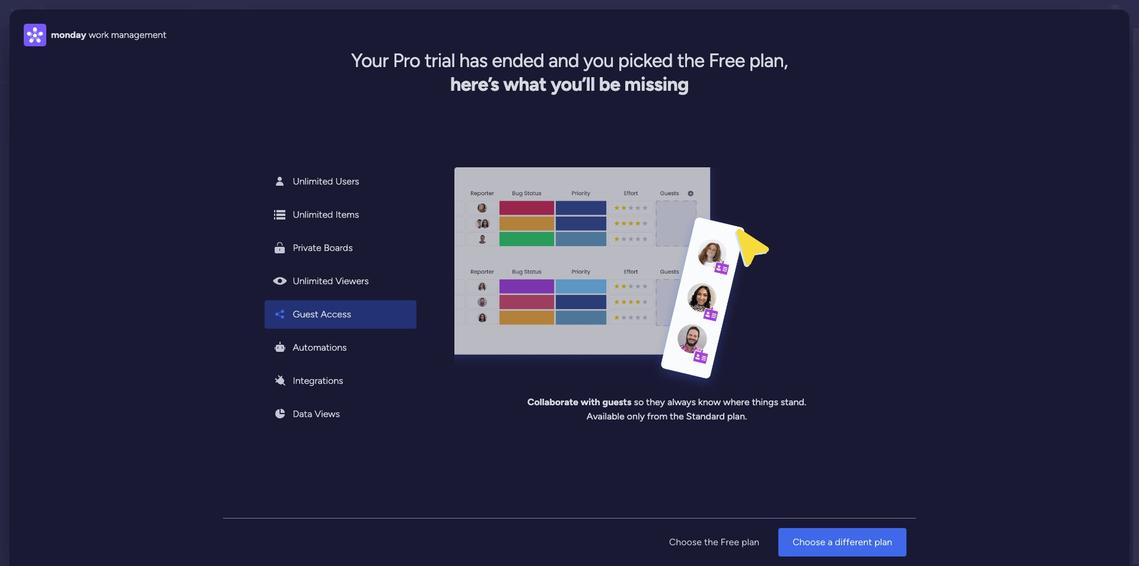 Task type: describe. For each thing, give the bounding box(es) containing it.
update feed (inbox)
[[236, 283, 335, 296]]

guest
[[293, 308, 319, 320]]

and for the top choose a different plan button
[[549, 159, 579, 182]]

plan.
[[728, 411, 748, 422]]

help center element
[[908, 490, 1086, 537]]

approvals
[[663, 217, 707, 229]]

home link
[[7, 36, 144, 55]]

know
[[699, 396, 721, 408]]

collaborate
[[528, 396, 579, 408]]

trading card game
[[415, 217, 499, 229]]

guest access
[[293, 308, 351, 320]]

project for planning
[[605, 359, 639, 372]]

recent
[[292, 51, 320, 62]]

1 your pro trial has ended and you picked the free plan, here's what you'll be missing from the top
[[352, 49, 788, 96]]

choose a different plan for the bottom choose a different plan button
[[793, 537, 893, 548]]

quickly
[[205, 51, 237, 62]]

ended for the bottom choose a different plan button
[[492, 49, 544, 72]]

pro for the bottom choose a different plan button
[[393, 49, 421, 72]]

boards for the bottom choose a different plan button
[[324, 242, 353, 253]]

you for the bottom choose a different plan button
[[584, 49, 614, 72]]

1 horizontal spatial game
[[695, 237, 717, 247]]

choose a different plan for the top choose a different plan button
[[722, 417, 822, 428]]

(inbox)
[[299, 283, 335, 296]]

card
[[450, 217, 471, 229]]

work management > main workspace for plan
[[249, 237, 387, 247]]

private for the top choose a different plan button
[[357, 291, 386, 302]]

things
[[752, 396, 779, 408]]

1 horizontal spatial different
[[835, 537, 873, 548]]

1 here's from the top
[[451, 73, 499, 96]]

notifications image
[[929, 8, 941, 20]]

unlimited viewers for the top choose a different plan button
[[357, 324, 433, 335]]

picked for the top choose a different plan button
[[619, 159, 673, 182]]

plan, for the bottom choose a different plan button
[[750, 49, 788, 72]]

workspace image
[[568, 358, 596, 387]]

and for the bottom choose a different plan button
[[549, 49, 579, 72]]

available
[[587, 411, 625, 422]]

marketing
[[251, 217, 295, 229]]

choose the free plan button for the bottom choose a different plan button
[[655, 528, 774, 557]]

missing for the bottom choose a different plan button
[[625, 73, 689, 96]]

pet
[[680, 237, 693, 247]]

planning
[[642, 359, 682, 372]]

inbox
[[356, 51, 380, 62]]

work management > main workspace for card
[[412, 237, 551, 247]]

unlimited viewers for the bottom choose a different plan button
[[293, 275, 369, 286]]

access
[[239, 51, 269, 62]]

0 vertical spatial monday
[[53, 7, 94, 21]]

see
[[208, 9, 222, 19]]

main for trading card game
[[491, 237, 508, 247]]

1 vertical spatial lottie animation element
[[0, 446, 151, 566]]

project requests & approvals
[[578, 217, 707, 229]]

1 vertical spatial choose a different plan button
[[779, 528, 907, 557]]

2 add to favorites image from the left
[[684, 217, 696, 229]]

collaborate with guests so they always know where things stand. available only from the standard plan.
[[528, 396, 807, 422]]

ended for the top choose a different plan button
[[492, 159, 544, 182]]

> for marketing plan
[[320, 237, 325, 247]]

missing for the top choose a different plan button
[[625, 183, 689, 206]]

management inside project planning work management
[[641, 376, 693, 386]]

automations
[[293, 342, 347, 353]]

1 vertical spatial lottie animation image
[[0, 446, 151, 566]]

choose the free plan button for the top choose a different plan button
[[584, 409, 703, 437]]

main workspace
[[275, 359, 353, 372]]

work management heading
[[89, 28, 167, 42]]

1 vertical spatial monday
[[51, 29, 86, 40]]

0 vertical spatial workspaces
[[401, 51, 451, 62]]

so
[[634, 396, 644, 408]]

add to favorites image
[[520, 217, 532, 229]]

see plans
[[208, 9, 243, 19]]

workspace up work management
[[301, 359, 353, 372]]

home option
[[7, 36, 144, 55]]

1 what from the top
[[503, 73, 547, 96]]

update feed image
[[955, 8, 967, 20]]

views
[[315, 408, 340, 419]]

requests
[[612, 217, 652, 229]]

be for the bottom choose a different plan button
[[599, 73, 621, 96]]

select product image
[[11, 8, 23, 20]]

plan, for the top choose a different plan button
[[750, 159, 788, 182]]

a for the top choose a different plan button
[[757, 417, 762, 428]]

marketing plan
[[251, 217, 316, 229]]

where
[[724, 396, 750, 408]]

boards for the top choose a different plan button
[[388, 291, 417, 302]]

project for requests
[[578, 217, 610, 229]]

1 has from the top
[[460, 49, 488, 72]]

unlimited items
[[293, 209, 359, 220]]

only
[[627, 411, 645, 422]]



Task type: vqa. For each thing, say whether or not it's contained in the screenshot.
Update feed (Inbox)
yes



Task type: locate. For each thing, give the bounding box(es) containing it.
picked
[[619, 49, 673, 72], [619, 159, 673, 182]]

monday
[[53, 7, 94, 21], [51, 29, 86, 40]]

0 horizontal spatial component image
[[275, 376, 286, 386]]

1 vertical spatial private
[[357, 291, 386, 302]]

0 vertical spatial monday work management
[[53, 7, 184, 21]]

component image
[[561, 235, 571, 246], [275, 376, 286, 386]]

viewers for the bottom choose a different plan button
[[336, 275, 369, 286]]

boards,
[[323, 51, 354, 62]]

work inside project planning work management
[[619, 376, 638, 386]]

1 you from the top
[[584, 49, 614, 72]]

you for the top choose a different plan button
[[584, 159, 614, 182]]

0 horizontal spatial add to favorites image
[[357, 217, 369, 229]]

your for the top choose a different plan button
[[352, 159, 389, 182]]

your for the bottom choose a different plan button
[[352, 49, 389, 72]]

1 vertical spatial be
[[599, 183, 621, 206]]

with
[[581, 396, 601, 408]]

1 vertical spatial workspaces
[[254, 323, 312, 336]]

monday up home link at the left top of the page
[[53, 7, 94, 21]]

your pro trial has ended and you picked the free plan, here's what you'll be missing
[[352, 49, 788, 96], [352, 159, 788, 206]]

2 pro from the top
[[393, 159, 421, 182]]

main
[[327, 237, 345, 247], [491, 237, 508, 247], [275, 359, 298, 372]]

2 picked from the top
[[619, 159, 673, 182]]

choose the free plan
[[598, 417, 689, 428], [670, 537, 760, 548]]

0 vertical spatial different
[[764, 417, 801, 428]]

2 your pro trial has ended and you picked the free plan, here's what you'll be missing from the top
[[352, 159, 788, 206]]

2 > from the left
[[483, 237, 488, 247]]

choose the free plan for the bottom choose a different plan button
[[670, 537, 760, 548]]

plans
[[224, 9, 243, 19]]

&
[[655, 217, 661, 229]]

lottie animation image
[[572, 28, 906, 74], [0, 446, 151, 566]]

0 horizontal spatial game
[[473, 217, 499, 229]]

choose a different plan
[[722, 417, 822, 428], [793, 537, 893, 548]]

choose
[[598, 417, 631, 428], [722, 417, 755, 428], [670, 537, 702, 548], [793, 537, 826, 548]]

a for the bottom choose a different plan button
[[828, 537, 833, 548]]

workspaces right inbox
[[401, 51, 451, 62]]

2 work management > main workspace from the left
[[412, 237, 551, 247]]

users
[[336, 175, 359, 187]]

has
[[460, 49, 488, 72], [460, 159, 488, 182]]

guests
[[603, 396, 632, 408]]

stand.
[[781, 396, 807, 408]]

my workspaces
[[236, 323, 312, 336]]

you
[[584, 49, 614, 72], [584, 159, 614, 182]]

boards
[[324, 242, 353, 253], [388, 291, 417, 302]]

1 horizontal spatial component image
[[561, 235, 571, 246]]

feed
[[274, 283, 297, 296]]

missing
[[625, 73, 689, 96], [625, 183, 689, 206]]

p
[[578, 364, 586, 381]]

0 horizontal spatial lottie animation image
[[0, 446, 151, 566]]

1 horizontal spatial main
[[327, 237, 345, 247]]

> for trading card game
[[483, 237, 488, 247]]

1 horizontal spatial a
[[828, 537, 833, 548]]

main for marketing plan
[[327, 237, 345, 247]]

1 work management > main workspace from the left
[[249, 237, 387, 247]]

workspaces
[[401, 51, 451, 62], [254, 323, 312, 336]]

private right 0 on the bottom left
[[357, 291, 386, 302]]

2 horizontal spatial >
[[647, 237, 652, 247]]

picked for the bottom choose a different plan button
[[619, 49, 673, 72]]

2 horizontal spatial main
[[491, 237, 508, 247]]

1 plan, from the top
[[750, 49, 788, 72]]

workspace
[[347, 237, 387, 247], [510, 237, 551, 247], [301, 359, 353, 372]]

0 vertical spatial a
[[757, 417, 762, 428]]

1 vertical spatial choose the free plan
[[670, 537, 760, 548]]

1 be from the top
[[599, 73, 621, 96]]

1 missing from the top
[[625, 73, 689, 96]]

1 horizontal spatial private boards
[[357, 291, 417, 302]]

main down unlimited items
[[327, 237, 345, 247]]

add to favorites image up pet
[[684, 217, 696, 229]]

search everything image
[[1037, 8, 1048, 20]]

project inside project planning work management
[[605, 359, 639, 372]]

2 here's from the top
[[451, 183, 499, 206]]

0 vertical spatial boards
[[324, 242, 353, 253]]

public board image
[[561, 217, 574, 230]]

access
[[321, 308, 351, 320]]

workspace down items
[[347, 237, 387, 247]]

0 horizontal spatial main
[[275, 359, 298, 372]]

work management > main workspace down card
[[412, 237, 551, 247]]

0 vertical spatial lottie animation element
[[572, 28, 906, 74]]

private boards for the top choose a different plan button
[[357, 291, 417, 302]]

private boards for the bottom choose a different plan button
[[293, 242, 353, 253]]

game
[[473, 217, 499, 229], [695, 237, 717, 247]]

and
[[549, 49, 579, 72], [382, 51, 398, 62], [549, 159, 579, 182]]

1 vertical spatial your
[[352, 159, 389, 182]]

0 vertical spatial trial
[[425, 49, 455, 72]]

component image down public board icon in the top of the page
[[561, 235, 571, 246]]

a
[[757, 417, 762, 428], [828, 537, 833, 548]]

add to favorites image
[[357, 217, 369, 229], [684, 217, 696, 229]]

0 horizontal spatial work management > main workspace
[[249, 237, 387, 247]]

1 vertical spatial plan,
[[750, 159, 788, 182]]

1 horizontal spatial lottie animation element
[[572, 28, 906, 74]]

2 be from the top
[[599, 183, 621, 206]]

1 vertical spatial unlimited viewers
[[357, 324, 433, 335]]

1 vertical spatial here's
[[451, 183, 499, 206]]

0 vertical spatial choose the free plan
[[598, 417, 689, 428]]

0 vertical spatial you
[[584, 49, 614, 72]]

monday right the home
[[51, 29, 86, 40]]

0 vertical spatial you'll
[[551, 73, 595, 96]]

work management > main workspace down "plan"
[[249, 237, 387, 247]]

be for the top choose a different plan button
[[599, 183, 621, 206]]

0 vertical spatial choose a different plan button
[[708, 409, 836, 437]]

workspace for trading card game
[[510, 237, 551, 247]]

1 vertical spatial ended
[[492, 159, 544, 182]]

1 vertical spatial choose a different plan
[[793, 537, 893, 548]]

what
[[503, 73, 547, 96], [503, 183, 547, 206]]

data
[[293, 408, 312, 419]]

2 trial from the top
[[425, 159, 455, 182]]

1 vertical spatial has
[[460, 159, 488, 182]]

component image down main workspace
[[275, 376, 286, 386]]

1 vertical spatial you
[[584, 159, 614, 182]]

items
[[336, 209, 359, 220]]

standard
[[687, 411, 725, 422]]

1 horizontal spatial add to favorites image
[[684, 217, 696, 229]]

2 missing from the top
[[625, 183, 689, 206]]

0 horizontal spatial workspaces
[[254, 323, 312, 336]]

work management > virtual pet game
[[576, 237, 717, 247]]

virtual
[[654, 237, 678, 247]]

1 vertical spatial what
[[503, 183, 547, 206]]

here's
[[451, 73, 499, 96], [451, 183, 499, 206]]

boards right 0 on the bottom left
[[388, 291, 417, 302]]

2 has from the top
[[460, 159, 488, 182]]

james peterson image
[[1107, 5, 1126, 24]]

1 horizontal spatial workspaces
[[401, 51, 451, 62]]

1 horizontal spatial boards
[[388, 291, 417, 302]]

choose the free plan for the top choose a different plan button
[[598, 417, 689, 428]]

private down "plan"
[[293, 242, 322, 253]]

0 vertical spatial missing
[[625, 73, 689, 96]]

work management
[[290, 376, 364, 386]]

1 add to favorites image from the left
[[357, 217, 369, 229]]

unlimited users
[[293, 175, 359, 187]]

add to favorites image down users
[[357, 217, 369, 229]]

0 vertical spatial lottie animation image
[[572, 28, 906, 74]]

quick search results list box
[[219, 111, 880, 268]]

you'll for the top choose a different plan button
[[551, 183, 595, 206]]

pro right inbox
[[393, 49, 421, 72]]

0 vertical spatial choose the free plan button
[[584, 409, 703, 437]]

2 you'll from the top
[[551, 183, 595, 206]]

1 vertical spatial viewers
[[400, 324, 433, 335]]

1 picked from the top
[[619, 49, 673, 72]]

1 horizontal spatial lottie animation image
[[572, 28, 906, 74]]

0 horizontal spatial different
[[764, 417, 801, 428]]

1 vertical spatial monday work management
[[51, 29, 167, 40]]

0 vertical spatial be
[[599, 73, 621, 96]]

1 vertical spatial private boards
[[357, 291, 417, 302]]

game right pet
[[695, 237, 717, 247]]

0 vertical spatial viewers
[[336, 275, 369, 286]]

1 vertical spatial your pro trial has ended and you picked the free plan, here's what you'll be missing
[[352, 159, 788, 206]]

project planning work management
[[605, 359, 693, 386]]

data views
[[293, 408, 340, 419]]

1 trial from the top
[[425, 49, 455, 72]]

workspaces down the guest
[[254, 323, 312, 336]]

1 vertical spatial different
[[835, 537, 873, 548]]

1 ended from the top
[[492, 49, 544, 72]]

1 vertical spatial project
[[605, 359, 639, 372]]

the inside 'collaborate with guests so they always know where things stand. available only from the standard plan.'
[[670, 411, 684, 422]]

viewers for the top choose a different plan button
[[400, 324, 433, 335]]

choose a different plan button
[[708, 409, 836, 437], [779, 528, 907, 557]]

0 vertical spatial picked
[[619, 49, 673, 72]]

0 vertical spatial has
[[460, 49, 488, 72]]

lottie animation element
[[572, 28, 906, 74], [0, 446, 151, 566]]

be
[[599, 73, 621, 96], [599, 183, 621, 206]]

main down trading card game
[[491, 237, 508, 247]]

choose the free plan button
[[584, 409, 703, 437], [655, 528, 774, 557]]

0 vertical spatial choose a different plan
[[722, 417, 822, 428]]

0 vertical spatial pro
[[393, 49, 421, 72]]

my
[[236, 323, 251, 336]]

0 vertical spatial private
[[293, 242, 322, 253]]

0 vertical spatial project
[[578, 217, 610, 229]]

you'll
[[551, 73, 595, 96], [551, 183, 595, 206]]

pro
[[393, 49, 421, 72], [393, 159, 421, 182]]

component image for work management > virtual pet game
[[561, 235, 571, 246]]

invite members image
[[981, 8, 993, 20]]

update
[[236, 283, 272, 296]]

you'll for the bottom choose a different plan button
[[551, 73, 595, 96]]

project inside quick search results list box
[[578, 217, 610, 229]]

0 vertical spatial here's
[[451, 73, 499, 96]]

1 horizontal spatial work management > main workspace
[[412, 237, 551, 247]]

0 horizontal spatial >
[[320, 237, 325, 247]]

1 your from the top
[[352, 49, 389, 72]]

trading
[[415, 217, 448, 229]]

private
[[293, 242, 322, 253], [357, 291, 386, 302]]

> down trading card game
[[483, 237, 488, 247]]

1 vertical spatial missing
[[625, 183, 689, 206]]

work
[[96, 7, 117, 21], [89, 29, 109, 40], [249, 237, 267, 247], [412, 237, 430, 247], [576, 237, 594, 247], [290, 376, 309, 386], [619, 376, 638, 386]]

0 vertical spatial your
[[352, 49, 389, 72]]

> down unlimited items
[[320, 237, 325, 247]]

0 horizontal spatial viewers
[[336, 275, 369, 286]]

monday marketplace image
[[1007, 8, 1019, 20]]

quickly access your recent boards, inbox and workspaces
[[205, 51, 451, 62]]

0 vertical spatial what
[[503, 73, 547, 96]]

1 pro from the top
[[393, 49, 421, 72]]

0
[[344, 284, 349, 294]]

1 vertical spatial you'll
[[551, 183, 595, 206]]

different
[[764, 417, 801, 428], [835, 537, 873, 548]]

option
[[7, 56, 144, 75]]

always
[[668, 396, 696, 408]]

unlimited
[[293, 175, 333, 187], [293, 209, 333, 220], [293, 275, 333, 286], [357, 324, 397, 335]]

2 you from the top
[[584, 159, 614, 182]]

project up guests
[[605, 359, 639, 372]]

component image for work management
[[275, 376, 286, 386]]

1 vertical spatial a
[[828, 537, 833, 548]]

1 vertical spatial boards
[[388, 291, 417, 302]]

1 vertical spatial pro
[[393, 159, 421, 182]]

private boards down "plan"
[[293, 242, 353, 253]]

help image
[[1063, 8, 1075, 20]]

from
[[648, 411, 668, 422]]

plan
[[298, 217, 316, 229]]

0 vertical spatial plan,
[[750, 49, 788, 72]]

game right card
[[473, 217, 499, 229]]

1 you'll from the top
[[551, 73, 595, 96]]

project right public board icon in the top of the page
[[578, 217, 610, 229]]

0 horizontal spatial a
[[757, 417, 762, 428]]

the
[[678, 49, 705, 72], [678, 159, 705, 182], [670, 411, 684, 422], [633, 417, 647, 428], [705, 537, 719, 548]]

main up integrations
[[275, 359, 298, 372]]

trial
[[425, 49, 455, 72], [425, 159, 455, 182]]

plan
[[671, 417, 689, 428], [804, 417, 822, 428], [742, 537, 760, 548], [875, 537, 893, 548]]

1 vertical spatial game
[[695, 237, 717, 247]]

0 vertical spatial unlimited viewers
[[293, 275, 369, 286]]

2 plan, from the top
[[750, 159, 788, 182]]

0 vertical spatial ended
[[492, 49, 544, 72]]

work management > main workspace
[[249, 237, 387, 247], [412, 237, 551, 247]]

2 your from the top
[[352, 159, 389, 182]]

home
[[26, 40, 49, 50]]

viewers
[[336, 275, 369, 286], [400, 324, 433, 335]]

free
[[709, 49, 745, 72], [709, 159, 745, 182], [650, 417, 668, 428], [721, 537, 740, 548]]

they
[[647, 396, 666, 408]]

project
[[578, 217, 610, 229], [605, 359, 639, 372]]

1 horizontal spatial private
[[357, 291, 386, 302]]

3 > from the left
[[647, 237, 652, 247]]

private for the bottom choose a different plan button
[[293, 242, 322, 253]]

1 vertical spatial component image
[[275, 376, 286, 386]]

2 ended from the top
[[492, 159, 544, 182]]

1 vertical spatial picked
[[619, 159, 673, 182]]

1 vertical spatial choose the free plan button
[[655, 528, 774, 557]]

ended
[[492, 49, 544, 72], [492, 159, 544, 182]]

boards down items
[[324, 242, 353, 253]]

>
[[320, 237, 325, 247], [483, 237, 488, 247], [647, 237, 652, 247]]

0 vertical spatial game
[[473, 217, 499, 229]]

0 horizontal spatial boards
[[324, 242, 353, 253]]

pro up trading
[[393, 159, 421, 182]]

your
[[352, 49, 389, 72], [352, 159, 389, 182]]

0 vertical spatial your pro trial has ended and you picked the free plan, here's what you'll be missing
[[352, 49, 788, 96]]

0 vertical spatial component image
[[561, 235, 571, 246]]

integrations
[[293, 375, 343, 386]]

unlimited viewers
[[293, 275, 369, 286], [357, 324, 433, 335]]

management
[[120, 7, 184, 21], [111, 29, 167, 40], [269, 237, 318, 247], [432, 237, 481, 247], [596, 237, 645, 247], [311, 376, 364, 386], [641, 376, 693, 386]]

private boards right 0 on the bottom left
[[357, 291, 417, 302]]

2 what from the top
[[503, 183, 547, 206]]

1 horizontal spatial viewers
[[400, 324, 433, 335]]

1 > from the left
[[320, 237, 325, 247]]

see plans button
[[192, 5, 249, 23]]

1 vertical spatial trial
[[425, 159, 455, 182]]

0 horizontal spatial private
[[293, 242, 322, 253]]

workspace for marketing plan
[[347, 237, 387, 247]]

workspace down add to favorites image
[[510, 237, 551, 247]]

monday work management
[[53, 7, 184, 21], [51, 29, 167, 40]]

0 vertical spatial private boards
[[293, 242, 353, 253]]

0 horizontal spatial private boards
[[293, 242, 353, 253]]

1 horizontal spatial >
[[483, 237, 488, 247]]

your
[[271, 51, 290, 62]]

0 horizontal spatial lottie animation element
[[0, 446, 151, 566]]

> left virtual
[[647, 237, 652, 247]]

pro for the top choose a different plan button
[[393, 159, 421, 182]]



